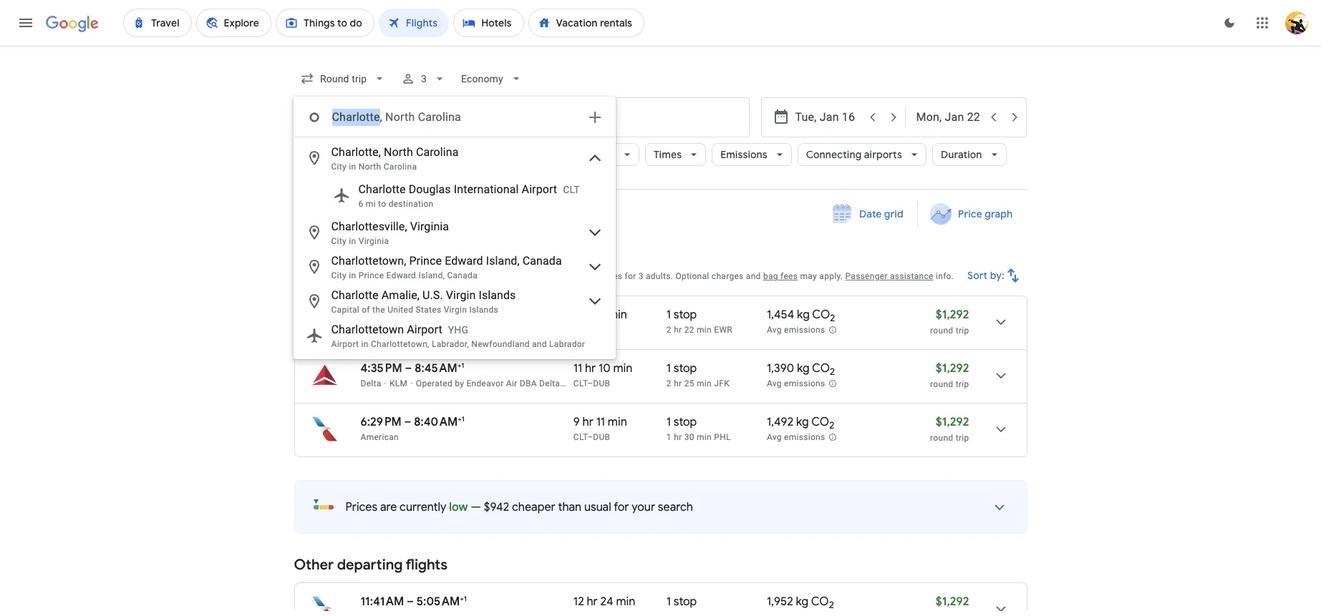 Task type: describe. For each thing, give the bounding box(es) containing it.
yhg
[[448, 324, 469, 336]]

2 1292 us dollars text field from the top
[[936, 595, 969, 609]]

city inside charlottetown, prince edward island, canada city in prince edward island, canada
[[331, 271, 347, 281]]

avg emissions for 1,454
[[767, 325, 825, 335]]

1,952 kg co
[[767, 595, 829, 609]]

air
[[506, 379, 517, 389]]

u.s.
[[423, 289, 443, 302]]

min right 5
[[608, 308, 627, 322]]

price
[[365, 271, 385, 281]]

0 vertical spatial islands
[[479, 289, 516, 302]]

charlotte for douglas
[[358, 183, 406, 196]]

0 vertical spatial prince
[[409, 254, 442, 268]]

1292 US dollars text field
[[936, 308, 969, 322]]

learn more about ranking image
[[458, 270, 471, 283]]

capital
[[331, 305, 359, 315]]

1 horizontal spatial virginia
[[410, 220, 449, 233]]

jan 16 – 22, 2024
[[401, 203, 481, 216]]

avg for 1,492
[[767, 433, 782, 443]]

airport for charlottetown airport
[[331, 339, 359, 349]]

0 horizontal spatial canada
[[447, 271, 478, 281]]

1 inside 2:55 pm – 7:00 am + 1
[[462, 307, 465, 317]]

1 stop
[[667, 595, 697, 609]]

min right 24
[[616, 595, 635, 609]]

min inside 1 stop 2 hr 25 min jfk
[[697, 379, 712, 389]]

list box inside enter your origin dialog
[[294, 137, 615, 359]]

optional
[[676, 271, 709, 281]]

united inside charlotte amalie, u.s. virgin islands capital of the united states virgin islands
[[388, 305, 413, 315]]

charlottesville, virginia option
[[294, 216, 615, 250]]

8:40 am
[[414, 415, 458, 430]]

1 stop 2 hr 22 min ewr
[[667, 308, 733, 335]]

1 right 24
[[667, 595, 671, 609]]

leaves charlotte douglas international airport at 6:29 pm on tuesday, january 16 and arrives at dublin airport at 8:40 am on wednesday, january 17. element
[[361, 415, 465, 430]]

operated by endeavor air dba delta connection
[[416, 379, 608, 389]]

3 inside "main content"
[[639, 271, 644, 281]]

1 inside 4:35 pm – 8:45 am + 1
[[461, 361, 464, 370]]

leaves charlotte douglas international airport at 11:41 am on tuesday, january 16 and arrives at dublin airport at 5:05 am on wednesday, january 17. element
[[361, 594, 467, 609]]

in inside charlottetown airport yhg airport in charlottetown, labrador, newfoundland and labrador
[[361, 339, 369, 349]]

1 inside the 6:29 pm – 8:40 am + 1
[[462, 415, 465, 424]]

3 button
[[395, 62, 452, 96]]

$1,292 for 1,390
[[936, 362, 969, 376]]

airlines inside "main content"
[[432, 325, 462, 335]]

city inside charlottesville, virginia city in virginia
[[331, 236, 347, 246]]

duration button
[[932, 137, 1007, 172]]

8:45 am
[[415, 362, 457, 376]]

+ for 7:00 am
[[458, 307, 462, 317]]

passenger
[[845, 271, 888, 281]]

Arrival time: 5:05 AM on  Wednesday, January 17. text field
[[417, 594, 467, 609]]

1 stop 1 hr 30 min phl
[[667, 415, 731, 443]]

– inside 9 hr 11 min clt – dub
[[587, 433, 593, 443]]

international
[[454, 183, 519, 196]]

north for ‌,
[[385, 110, 415, 124]]

2 inside 1 stop 2 hr 22 min ewr
[[667, 325, 672, 335]]

track prices
[[318, 203, 377, 216]]

24
[[600, 595, 613, 609]]

united inside "main content"
[[361, 325, 386, 335]]

prices
[[347, 203, 377, 216]]

$1,292 for 1,454
[[936, 308, 969, 322]]

2024
[[457, 203, 481, 216]]

total duration 11 hr 5 min. element
[[573, 308, 667, 324]]

1 vertical spatial airport
[[407, 323, 442, 337]]

25
[[684, 379, 694, 389]]

currently
[[400, 501, 446, 515]]

charlotte, north carolina city in north carolina
[[331, 145, 459, 172]]

destination
[[389, 199, 434, 209]]

11:41 am – 5:05 am + 1
[[361, 594, 467, 609]]

22
[[684, 325, 694, 335]]

11 for 11 hr 10 min clt – dub
[[573, 362, 582, 376]]

bag
[[763, 271, 778, 281]]

than
[[558, 501, 582, 515]]

1 horizontal spatial edward
[[445, 254, 483, 268]]

3 inside popup button
[[421, 73, 427, 85]]

1,454 kg co 2
[[767, 308, 835, 325]]

toggle nearby airports for charlotte amalie, u.s. virgin islands image
[[586, 293, 603, 310]]

may
[[800, 271, 817, 281]]

flight details. leaves charlotte douglas international airport at 2:55 pm on tuesday, january 16 and arrives at dublin airport at 7:00 am on wednesday, january 17. image
[[984, 305, 1018, 339]]

price graph
[[958, 208, 1013, 221]]

prices are currently low — $942 cheaper than usual for your search
[[346, 501, 693, 515]]

adults.
[[646, 271, 673, 281]]

1 delta from the left
[[361, 379, 381, 389]]

the
[[372, 305, 385, 315]]

1 stop flight. element for 1,492
[[667, 415, 697, 432]]

2 fees from the left
[[781, 271, 798, 281]]

main menu image
[[17, 14, 34, 32]]

flights for other departing flights
[[406, 556, 448, 574]]

assistance
[[890, 271, 934, 281]]

price for price
[[591, 148, 615, 161]]

loading results progress bar
[[0, 46, 1321, 49]]

co for 1,492 kg co 2
[[811, 415, 829, 430]]

toggle nearby airports for charlottesville, virginia image
[[586, 224, 603, 241]]

‌,
[[380, 110, 382, 124]]

passenger assistance button
[[845, 271, 934, 281]]

2 for 1,390
[[830, 366, 835, 378]]

to
[[378, 199, 386, 209]]

more details image
[[982, 491, 1017, 525]]

clt for international
[[563, 184, 580, 195]]

avg for 1,390
[[767, 379, 782, 389]]

5
[[599, 308, 605, 322]]

sort by:
[[967, 269, 1004, 282]]

0 vertical spatial for
[[625, 271, 636, 281]]

enter your origin dialog
[[293, 97, 615, 359]]

1 vertical spatial islands
[[469, 305, 498, 315]]

cheaper
[[512, 501, 555, 515]]

stops button
[[380, 143, 440, 166]]

11 inside 9 hr 11 min clt – dub
[[596, 415, 605, 430]]

all
[[321, 148, 333, 161]]

11 hr 10 min clt – dub
[[573, 362, 633, 389]]

charlotte, north carolina option
[[294, 141, 615, 175]]

date grid
[[859, 208, 903, 221]]

1 left "30"
[[667, 433, 672, 443]]

states
[[416, 305, 441, 315]]

Return text field
[[916, 98, 982, 137]]

+ for 8:45 am
[[457, 361, 461, 370]]

graph
[[985, 208, 1013, 221]]

kg for 1,390
[[797, 362, 810, 376]]

charges
[[712, 271, 744, 281]]

2 for 1,454
[[830, 312, 835, 325]]

all filters button
[[294, 143, 375, 166]]

carolina for charlotte, north carolina city in north carolina
[[416, 145, 459, 159]]

1 fees from the left
[[605, 271, 622, 281]]

stop for 1 stop 2 hr 25 min jfk
[[674, 362, 697, 376]]

2 for 1,492
[[829, 420, 834, 432]]

2:55 pm – 7:00 am + 1
[[361, 307, 465, 322]]

hr inside 1 stop 2 hr 25 min jfk
[[674, 379, 682, 389]]

your
[[632, 501, 655, 515]]

charlottetown, inside charlottetown, prince edward island, canada city in prince edward island, canada
[[331, 254, 406, 268]]

charlotte douglas international airport clt 6 mi to destination
[[358, 183, 580, 209]]

flight details. leaves charlotte douglas international airport at 11:41 am on tuesday, january 16 and arrives at dublin airport at 5:05 am on wednesday, january 17. image
[[984, 592, 1018, 612]]

in inside charlotte, north carolina city in north carolina
[[349, 162, 356, 172]]

bag fees button
[[763, 271, 798, 281]]

10
[[599, 362, 611, 376]]

1292 US dollars text field
[[936, 362, 969, 376]]

filters
[[335, 148, 363, 161]]

departing for other
[[337, 556, 403, 574]]

0 horizontal spatial and
[[387, 271, 402, 281]]

charlottetown
[[331, 323, 404, 337]]

ranked based on price and convenience
[[294, 271, 455, 281]]

emissions for 1,492
[[784, 433, 825, 443]]

co for 1,390 kg co 2
[[812, 362, 830, 376]]

1,454
[[767, 308, 794, 322]]

layover (1 of 1) is a 1 hr 30 min layover at philadelphia international airport in philadelphia. element
[[667, 432, 760, 443]]

main content containing best departing flights
[[294, 201, 1027, 612]]

airlines button
[[446, 143, 515, 166]]

4:35 pm
[[361, 362, 402, 376]]

4 $1,292 from the top
[[936, 595, 969, 609]]

flight details. leaves charlotte douglas international airport at 4:35 pm on tuesday, january 16 and arrives at dublin airport at 8:45 am on wednesday, january 17. image
[[984, 359, 1018, 393]]

connecting airports button
[[798, 137, 927, 172]]

learn more about tracked prices image
[[380, 203, 393, 216]]

usual
[[584, 501, 611, 515]]

1 horizontal spatial island,
[[486, 254, 520, 268]]

best
[[294, 249, 324, 267]]

avg for 1,454
[[767, 325, 782, 335]]

Departure time: 6:29 PM. text field
[[361, 415, 402, 430]]

stop for 1 stop 2 hr 22 min ewr
[[674, 308, 697, 322]]

american
[[361, 433, 399, 443]]

klm
[[390, 379, 408, 389]]

—
[[471, 501, 481, 515]]

phl
[[714, 433, 731, 443]]

9
[[573, 415, 580, 430]]

0 vertical spatial virgin
[[446, 289, 476, 302]]

north for charlotte,
[[384, 145, 413, 159]]

origin, select multiple airports image
[[586, 109, 603, 126]]

5:05 am
[[417, 595, 460, 609]]

11 for 11 hr 5 min
[[573, 308, 582, 322]]

Where else? text field
[[331, 100, 578, 135]]

endeavor
[[467, 379, 504, 389]]

total duration 12 hr 24 min. element
[[573, 595, 667, 612]]

price graph button
[[921, 201, 1024, 227]]

connecting
[[806, 148, 862, 161]]

1 1292 us dollars text field from the top
[[936, 415, 969, 430]]

kg for 1,952
[[796, 595, 809, 609]]

Arrival time: 8:45 AM on  Wednesday, January 17. text field
[[415, 361, 464, 376]]

total duration 9 hr 11 min. element
[[573, 415, 667, 432]]

leaves charlotte douglas international airport at 2:55 pm on tuesday, january 16 and arrives at dublin airport at 7:00 am on wednesday, january 17. element
[[361, 307, 465, 322]]

taxes
[[574, 271, 595, 281]]



Task type: vqa. For each thing, say whether or not it's contained in the screenshot.


Task type: locate. For each thing, give the bounding box(es) containing it.
toggle nearby airports for charlottetown, prince edward island, canada image
[[586, 259, 603, 276]]

3 emissions from the top
[[784, 433, 825, 443]]

– inside 11 hr 10 min clt – dub
[[587, 379, 593, 389]]

0 vertical spatial clt
[[563, 184, 580, 195]]

list box
[[294, 137, 615, 359]]

flights up 5:05 am
[[406, 556, 448, 574]]

hr inside "total duration 12 hr 24 min." element
[[587, 595, 598, 609]]

2 delta from the left
[[539, 379, 560, 389]]

list box containing charlotte, north carolina
[[294, 137, 615, 359]]

round for 1,390
[[930, 380, 953, 390]]

1 right 8:40 am
[[462, 415, 465, 424]]

2 city from the top
[[331, 236, 347, 246]]

emissions down 1,492 kg co 2
[[784, 433, 825, 443]]

16 – 22,
[[421, 203, 455, 216]]

1 stop 2 hr 25 min jfk
[[667, 362, 730, 389]]

co inside 1,390 kg co 2
[[812, 362, 830, 376]]

islands up charlottetown airport yhg airport in charlottetown, labrador, newfoundland and labrador
[[469, 305, 498, 315]]

united down amalie,
[[388, 305, 413, 315]]

airport
[[522, 183, 557, 196], [407, 323, 442, 337], [331, 339, 359, 349]]

3
[[421, 73, 427, 85], [639, 271, 644, 281]]

2 $1,292 round trip from the top
[[930, 362, 969, 390]]

city up best departing flights
[[331, 236, 347, 246]]

avg emissions for 1,390
[[767, 379, 825, 389]]

0 horizontal spatial fees
[[605, 271, 622, 281]]

2 vertical spatial airport
[[331, 339, 359, 349]]

0 vertical spatial airport
[[522, 183, 557, 196]]

departing up the 11:41 am text box
[[337, 556, 403, 574]]

1 horizontal spatial prince
[[409, 254, 442, 268]]

0 horizontal spatial island,
[[418, 271, 445, 281]]

none search field containing ‌, north carolina
[[293, 62, 1027, 359]]

1 horizontal spatial united
[[388, 305, 413, 315]]

0 horizontal spatial 3
[[421, 73, 427, 85]]

charlotte inside charlotte douglas international airport clt 6 mi to destination
[[358, 183, 406, 196]]

1 vertical spatial charlottetown,
[[371, 339, 429, 349]]

hr left 25
[[674, 379, 682, 389]]

12 hr 24 min
[[573, 595, 635, 609]]

flight details. leaves charlotte douglas international airport at 6:29 pm on tuesday, january 16 and arrives at dublin airport at 8:40 am on wednesday, january 17. image
[[984, 412, 1018, 447]]

$1,292
[[936, 308, 969, 322], [936, 362, 969, 376], [936, 415, 969, 430], [936, 595, 969, 609]]

0 vertical spatial 1292 us dollars text field
[[936, 415, 969, 430]]

2 vertical spatial 11
[[596, 415, 605, 430]]

min
[[608, 308, 627, 322], [697, 325, 712, 335], [613, 362, 633, 376], [697, 379, 712, 389], [608, 415, 627, 430], [697, 433, 712, 443], [616, 595, 635, 609]]

trip for 1,454
[[956, 326, 969, 336]]

0 vertical spatial city
[[331, 162, 347, 172]]

stop up 22
[[674, 308, 697, 322]]

1 vertical spatial virginia
[[359, 236, 389, 246]]

0 horizontal spatial virginia
[[359, 236, 389, 246]]

co inside the "1,454 kg co 2"
[[812, 308, 830, 322]]

canada up charlotte amalie, u.s. virgin islands option
[[447, 271, 478, 281]]

1 horizontal spatial airport
[[407, 323, 442, 337]]

emissions for 1,390
[[784, 379, 825, 389]]

north
[[385, 110, 415, 124], [384, 145, 413, 159], [359, 162, 381, 172]]

hr inside 1 stop 2 hr 22 min ewr
[[674, 325, 682, 335]]

$1,292 round trip
[[930, 308, 969, 336], [930, 362, 969, 390], [930, 415, 969, 443]]

round down 1292 us dollars text box
[[930, 380, 953, 390]]

sort
[[967, 269, 987, 282]]

1 trip from the top
[[956, 326, 969, 336]]

11
[[573, 308, 582, 322], [573, 362, 582, 376], [596, 415, 605, 430]]

$1,292 round trip for 1,390
[[930, 362, 969, 390]]

2 inside 1,390 kg co 2
[[830, 366, 835, 378]]

0 vertical spatial united
[[388, 305, 413, 315]]

airlines inside 'popup button'
[[454, 148, 490, 161]]

hr inside 9 hr 11 min clt – dub
[[583, 415, 594, 430]]

jan
[[401, 203, 419, 216]]

– for 8:40 am
[[404, 415, 411, 430]]

Departure text field
[[795, 98, 861, 137]]

islands
[[479, 289, 516, 302], [469, 305, 498, 315]]

emissions button
[[712, 137, 792, 172]]

date
[[859, 208, 882, 221]]

edward up learn more about ranking image
[[445, 254, 483, 268]]

2 vertical spatial north
[[359, 162, 381, 172]]

apply.
[[819, 271, 843, 281]]

united down departure time: 2:55 pm. text box
[[361, 325, 386, 335]]

charlottetown airport (yhg) option
[[294, 319, 615, 353]]

min inside 1 stop 2 hr 22 min ewr
[[697, 325, 712, 335]]

1 vertical spatial virgin
[[444, 305, 467, 315]]

0 vertical spatial dub
[[593, 379, 610, 389]]

0 vertical spatial avg
[[767, 325, 782, 335]]

charlotte amalie, u.s. virgin islands capital of the united states virgin islands
[[331, 289, 516, 315]]

1 round from the top
[[930, 326, 953, 336]]

charlotte for amalie,
[[331, 289, 379, 302]]

None text field
[[525, 97, 749, 137]]

1 horizontal spatial delta
[[539, 379, 560, 389]]

– right 6:29 pm text field
[[404, 415, 411, 430]]

– for 7:00 am
[[404, 308, 412, 322]]

hr inside 'total duration 11 hr 5 min.' element
[[585, 308, 596, 322]]

$1,292 round trip for 1,454
[[930, 308, 969, 336]]

airport for charlotte douglas international airport
[[522, 183, 557, 196]]

layover (1 of 1) is a 2 hr 22 min layover at newark liberty international airport in newark. element
[[667, 324, 760, 336]]

fees right bag
[[781, 271, 798, 281]]

price for price graph
[[958, 208, 983, 221]]

islands down include on the left
[[479, 289, 516, 302]]

0 vertical spatial north
[[385, 110, 415, 124]]

None search field
[[293, 62, 1027, 359]]

$942
[[484, 501, 509, 515]]

emissions down the "1,454 kg co 2"
[[784, 325, 825, 335]]

– up klm
[[405, 362, 412, 376]]

1 right 5:05 am
[[464, 594, 467, 604]]

avg down 1,454
[[767, 325, 782, 335]]

sort by: button
[[962, 259, 1027, 293]]

round left the flight details. leaves charlotte douglas international airport at 6:29 pm on tuesday, january 16 and arrives at dublin airport at 8:40 am on wednesday, january 17. 'image'
[[930, 433, 953, 443]]

main content
[[294, 201, 1027, 612]]

1 vertical spatial flights
[[406, 556, 448, 574]]

0 vertical spatial edward
[[445, 254, 483, 268]]

1 vertical spatial price
[[958, 208, 983, 221]]

by
[[455, 379, 464, 389]]

min right 10
[[613, 362, 633, 376]]

2 vertical spatial clt
[[573, 433, 587, 443]]

hr left 10
[[585, 362, 596, 376]]

+ inside '11:41 am – 5:05 am + 1'
[[460, 594, 464, 604]]

1 1 stop flight. element from the top
[[667, 308, 697, 324]]

charlottesville, virginia city in virginia
[[331, 220, 449, 246]]

2:55 pm
[[361, 308, 402, 322]]

co for 1,454 kg co 2
[[812, 308, 830, 322]]

airport inside charlotte douglas international airport clt 6 mi to destination
[[522, 183, 557, 196]]

total duration 11 hr 10 min. element
[[573, 362, 667, 378]]

dub for 10
[[593, 379, 610, 389]]

clt inside 11 hr 10 min clt – dub
[[573, 379, 587, 389]]

avg emissions down the "1,454 kg co 2"
[[767, 325, 825, 335]]

– for 5:05 am
[[407, 595, 414, 609]]

departing for best
[[327, 249, 393, 267]]

departing up on
[[327, 249, 393, 267]]

dub down total duration 9 hr 11 min. element
[[593, 433, 610, 443]]

+ inside 4:35 pm – 8:45 am + 1
[[457, 361, 461, 370]]

4:35 pm – 8:45 am + 1
[[361, 361, 464, 376]]

11 inside 'total duration 11 hr 5 min.' element
[[573, 308, 582, 322]]

1 vertical spatial emissions
[[784, 379, 825, 389]]

in inside charlottetown, prince edward island, canada city in prince edward island, canada
[[349, 271, 356, 281]]

3 trip from the top
[[956, 433, 969, 443]]

convenience
[[405, 271, 455, 281]]

0 vertical spatial charlottetown,
[[331, 254, 406, 268]]

carolina
[[418, 110, 461, 124], [416, 145, 459, 159], [384, 162, 417, 172]]

1 inside 1 stop 2 hr 25 min jfk
[[667, 362, 671, 376]]

are
[[380, 501, 397, 515]]

2 avg from the top
[[767, 379, 782, 389]]

duration
[[941, 148, 982, 161]]

3 1 stop flight. element from the top
[[667, 415, 697, 432]]

track
[[318, 203, 344, 216]]

round for 1,492
[[930, 433, 953, 443]]

2 left 22
[[667, 325, 672, 335]]

virginia
[[410, 220, 449, 233], [359, 236, 389, 246]]

co right 1,492
[[811, 415, 829, 430]]

min inside 1 stop 1 hr 30 min phl
[[697, 433, 712, 443]]

2 vertical spatial avg
[[767, 433, 782, 443]]

1 inside 1 stop 2 hr 22 min ewr
[[667, 308, 671, 322]]

11 inside 11 hr 10 min clt – dub
[[573, 362, 582, 376]]

prices for prices include required taxes + fees for 3 adults. optional charges and bag fees may apply. passenger assistance
[[479, 271, 505, 281]]

min right "30"
[[697, 433, 712, 443]]

clt inside 9 hr 11 min clt – dub
[[573, 433, 587, 443]]

3 up ‌, north carolina
[[421, 73, 427, 85]]

1 vertical spatial 11
[[573, 362, 582, 376]]

charlotte up capital
[[331, 289, 379, 302]]

co right 1,390
[[812, 362, 830, 376]]

– left 5:05 am
[[407, 595, 414, 609]]

kg inside 1,390 kg co 2
[[797, 362, 810, 376]]

0 vertical spatial prices
[[479, 271, 505, 281]]

kg right 1,390
[[797, 362, 810, 376]]

– for 8:45 am
[[405, 362, 412, 376]]

delta right dba at the left of the page
[[539, 379, 560, 389]]

0 vertical spatial emissions
[[784, 325, 825, 335]]

None field
[[294, 66, 392, 92], [455, 66, 529, 92], [294, 66, 392, 92], [455, 66, 529, 92]]

all filters
[[321, 148, 363, 161]]

edward up amalie,
[[386, 271, 416, 281]]

1 vertical spatial carolina
[[416, 145, 459, 159]]

11 left toggle nearby airports for charlotte amalie, u.s. virgin islands image
[[573, 308, 582, 322]]

– inside the 6:29 pm – 8:40 am + 1
[[404, 415, 411, 430]]

find the best price region
[[294, 201, 1027, 238]]

trip down $1,292 text field
[[956, 326, 969, 336]]

search
[[658, 501, 693, 515]]

1 dub from the top
[[593, 379, 610, 389]]

1 stop flight. element
[[667, 308, 697, 324], [667, 362, 697, 378], [667, 415, 697, 432], [667, 595, 697, 612]]

1 vertical spatial airlines
[[432, 325, 462, 335]]

Arrival time: 8:40 AM on  Wednesday, January 17. text field
[[414, 415, 465, 430]]

airport right international
[[522, 183, 557, 196]]

2 emissions from the top
[[784, 379, 825, 389]]

0 vertical spatial 3
[[421, 73, 427, 85]]

1 vertical spatial prices
[[346, 501, 378, 515]]

airlines
[[454, 148, 490, 161], [432, 325, 462, 335]]

1,952
[[767, 595, 793, 609]]

0 horizontal spatial prince
[[359, 271, 384, 281]]

6:29 pm – 8:40 am + 1
[[361, 415, 465, 430]]

+ for 8:40 am
[[458, 415, 462, 424]]

charlottetown, prince edward island, canada option
[[294, 250, 615, 284]]

1 vertical spatial avg
[[767, 379, 782, 389]]

stop inside 1 stop 2 hr 25 min jfk
[[674, 362, 697, 376]]

0 horizontal spatial united
[[361, 325, 386, 335]]

1 vertical spatial trip
[[956, 380, 969, 390]]

city inside charlotte, north carolina city in north carolina
[[331, 162, 347, 172]]

hr left "30"
[[674, 433, 682, 443]]

price inside button
[[958, 208, 983, 221]]

and left labrador
[[532, 339, 547, 349]]

1 vertical spatial prince
[[359, 271, 384, 281]]

1 city from the top
[[331, 162, 347, 172]]

1 vertical spatial united
[[361, 325, 386, 335]]

stops
[[389, 148, 416, 161]]

airlines up international
[[454, 148, 490, 161]]

in up best departing flights
[[349, 236, 356, 246]]

edward
[[445, 254, 483, 268], [386, 271, 416, 281]]

amalie,
[[381, 289, 420, 302]]

1 horizontal spatial canada
[[523, 254, 562, 268]]

avg emissions down 1,492 kg co 2
[[767, 433, 825, 443]]

avg emissions
[[767, 325, 825, 335], [767, 379, 825, 389], [767, 433, 825, 443]]

stop up 25
[[674, 362, 697, 376]]

3 avg emissions from the top
[[767, 433, 825, 443]]

for left "your"
[[614, 501, 629, 515]]

2 inside the "1,454 kg co 2"
[[830, 312, 835, 325]]

in down the charlottetown
[[361, 339, 369, 349]]

avg down 1,390
[[767, 379, 782, 389]]

dub
[[593, 379, 610, 389], [593, 433, 610, 443]]

1 $1,292 round trip from the top
[[930, 308, 969, 336]]

1 horizontal spatial fees
[[781, 271, 798, 281]]

1
[[462, 307, 465, 317], [667, 308, 671, 322], [461, 361, 464, 370], [667, 362, 671, 376], [462, 415, 465, 424], [667, 415, 671, 430], [667, 433, 672, 443], [464, 594, 467, 604], [667, 595, 671, 609]]

12
[[573, 595, 584, 609]]

4 1 stop flight. element from the top
[[667, 595, 697, 612]]

$1,292 down sort
[[936, 308, 969, 322]]

2 vertical spatial $1,292 round trip
[[930, 415, 969, 443]]

11 right 9
[[596, 415, 605, 430]]

0 vertical spatial departing
[[327, 249, 393, 267]]

0 vertical spatial airlines
[[454, 148, 490, 161]]

delta down departure time: 4:35 pm. text field
[[361, 379, 381, 389]]

Departure time: 11:41 AM. text field
[[361, 595, 404, 609]]

of
[[362, 305, 370, 315]]

1 vertical spatial north
[[384, 145, 413, 159]]

4 stop from the top
[[674, 595, 697, 609]]

1 vertical spatial 3
[[639, 271, 644, 281]]

0 horizontal spatial price
[[591, 148, 615, 161]]

1,390 kg co 2
[[767, 362, 835, 378]]

virgin down learn more about ranking image
[[446, 289, 476, 302]]

1 stop flight. element for 1,454
[[667, 308, 697, 324]]

3 city from the top
[[331, 271, 347, 281]]

 image
[[384, 379, 387, 389]]

2
[[830, 312, 835, 325], [667, 325, 672, 335], [830, 366, 835, 378], [667, 379, 672, 389], [829, 420, 834, 432]]

1292 us dollars text field left the flight details. leaves charlotte douglas international airport at 6:29 pm on tuesday, january 16 and arrives at dublin airport at 8:40 am on wednesday, january 17. 'image'
[[936, 415, 969, 430]]

1 vertical spatial city
[[331, 236, 347, 246]]

1 stop flight. element for 1,390
[[667, 362, 697, 378]]

0 vertical spatial avg emissions
[[767, 325, 825, 335]]

+ inside the 6:29 pm – 8:40 am + 1
[[458, 415, 462, 424]]

1 horizontal spatial price
[[958, 208, 983, 221]]

virgin up the yhg
[[444, 305, 467, 315]]

0 vertical spatial trip
[[956, 326, 969, 336]]

$1,292 left flight details. leaves charlotte douglas international airport at 11:41 am on tuesday, january 16 and arrives at dublin airport at 5:05 am on wednesday, january 17. icon
[[936, 595, 969, 609]]

11:41 am
[[361, 595, 404, 609]]

2 1 stop flight. element from the top
[[667, 362, 697, 378]]

1 horizontal spatial and
[[532, 339, 547, 349]]

prices left are
[[346, 501, 378, 515]]

0 horizontal spatial edward
[[386, 271, 416, 281]]

2 trip from the top
[[956, 380, 969, 390]]

1 vertical spatial departing
[[337, 556, 403, 574]]

$1,292 round trip for 1,492
[[930, 415, 969, 443]]

Arrival time: 7:00 AM on  Wednesday, January 17. text field
[[414, 307, 465, 322]]

stop inside 1 stop 1 hr 30 min phl
[[674, 415, 697, 430]]

2 vertical spatial trip
[[956, 433, 969, 443]]

for left adults.
[[625, 271, 636, 281]]

1 down adults.
[[667, 308, 671, 322]]

hr left 5
[[585, 308, 596, 322]]

based
[[326, 271, 350, 281]]

charlotte inside charlotte amalie, u.s. virgin islands capital of the united states virgin islands
[[331, 289, 379, 302]]

min inside 9 hr 11 min clt – dub
[[608, 415, 627, 430]]

prince down best departing flights
[[359, 271, 384, 281]]

hr right 9
[[583, 415, 594, 430]]

price button
[[582, 137, 639, 172]]

fees right 'toggle nearby airports for charlottetown, prince edward island, canada' image
[[605, 271, 622, 281]]

avg down 1,492
[[767, 433, 782, 443]]

– up brussels at the left bottom
[[404, 308, 412, 322]]

avg emissions down 1,390 kg co 2
[[767, 379, 825, 389]]

emissions for 1,454
[[784, 325, 825, 335]]

1 horizontal spatial prices
[[479, 271, 505, 281]]

$1,292 round trip left flight details. leaves charlotte douglas international airport at 4:35 pm on tuesday, january 16 and arrives at dublin airport at 8:45 am on wednesday, january 17. 'image'
[[930, 362, 969, 390]]

0 horizontal spatial prices
[[346, 501, 378, 515]]

kg inside the "1,454 kg co 2"
[[797, 308, 810, 322]]

stop for 1 stop 1 hr 30 min phl
[[674, 415, 697, 430]]

island, up u.s.
[[418, 271, 445, 281]]

1 vertical spatial edward
[[386, 271, 416, 281]]

2 inside 1,492 kg co 2
[[829, 420, 834, 432]]

1 vertical spatial 1292 us dollars text field
[[936, 595, 969, 609]]

2 avg emissions from the top
[[767, 379, 825, 389]]

in
[[349, 162, 356, 172], [349, 236, 356, 246], [349, 271, 356, 281], [361, 339, 369, 349]]

1 vertical spatial canada
[[447, 271, 478, 281]]

$1,292 for 1,492
[[936, 415, 969, 430]]

emissions down 1,390 kg co 2
[[784, 379, 825, 389]]

min inside 11 hr 10 min clt – dub
[[613, 362, 633, 376]]

brussels airlines
[[395, 325, 462, 335]]

prince
[[409, 254, 442, 268], [359, 271, 384, 281]]

charlottetown, inside charlottetown airport yhg airport in charlottetown, labrador, newfoundland and labrador
[[371, 339, 429, 349]]

1 vertical spatial for
[[614, 501, 629, 515]]

hr inside 11 hr 10 min clt – dub
[[585, 362, 596, 376]]

3 stop from the top
[[674, 415, 697, 430]]

2 vertical spatial round
[[930, 433, 953, 443]]

low
[[449, 501, 468, 515]]

‌, north carolina
[[380, 110, 461, 124]]

2 vertical spatial city
[[331, 271, 347, 281]]

layover (1 of 1) is a 2 hr 25 min layover at john f. kennedy international airport in new york. element
[[667, 378, 760, 390]]

1 horizontal spatial 3
[[639, 271, 644, 281]]

2 stop from the top
[[674, 362, 697, 376]]

charlotte
[[358, 183, 406, 196], [331, 289, 379, 302]]

 image
[[389, 325, 392, 335]]

toggle nearby airports for charlotte, north carolina image
[[586, 150, 603, 167]]

0 vertical spatial carolina
[[418, 110, 461, 124]]

– down total duration 9 hr 11 min. element
[[587, 433, 593, 443]]

connection
[[562, 379, 608, 389]]

ranked
[[294, 271, 324, 281]]

1,492 kg co 2
[[767, 415, 834, 432]]

3 round from the top
[[930, 433, 953, 443]]

1 $1,292 from the top
[[936, 308, 969, 322]]

1 avg from the top
[[767, 325, 782, 335]]

carolina for ‌, north carolina
[[418, 110, 461, 124]]

ewr
[[714, 325, 733, 335]]

0 vertical spatial canada
[[523, 254, 562, 268]]

charlottetown, up ranked based on price and convenience
[[331, 254, 406, 268]]

2 left 25
[[667, 379, 672, 389]]

+ for 5:05 am
[[460, 594, 464, 604]]

11 up connection
[[573, 362, 582, 376]]

1 stop from the top
[[674, 308, 697, 322]]

in inside charlottesville, virginia city in virginia
[[349, 236, 356, 246]]

prices include required taxes + fees for 3 adults. optional charges and bag fees may apply. passenger assistance
[[479, 271, 934, 281]]

price inside popup button
[[591, 148, 615, 161]]

hr left 22
[[674, 325, 682, 335]]

clt for 10
[[573, 379, 587, 389]]

kg right 1,454
[[797, 308, 810, 322]]

0 vertical spatial price
[[591, 148, 615, 161]]

canada up required
[[523, 254, 562, 268]]

charlottetown, down brussels at the left bottom
[[371, 339, 429, 349]]

charlotte amalie, u.s. virgin islands option
[[294, 284, 615, 319]]

0 vertical spatial island,
[[486, 254, 520, 268]]

price down origin, select multiple airports icon
[[591, 148, 615, 161]]

island, up include on the left
[[486, 254, 520, 268]]

– inside 2:55 pm – 7:00 am + 1
[[404, 308, 412, 322]]

carolina right the 'stops'
[[416, 145, 459, 159]]

0 vertical spatial flights
[[396, 249, 438, 267]]

round
[[930, 326, 953, 336], [930, 380, 953, 390], [930, 433, 953, 443]]

co for 1,952 kg co
[[811, 595, 829, 609]]

prices for prices are currently low — $942 cheaper than usual for your search
[[346, 501, 378, 515]]

0 horizontal spatial delta
[[361, 379, 381, 389]]

avg
[[767, 325, 782, 335], [767, 379, 782, 389], [767, 433, 782, 443]]

flights for best departing flights
[[396, 249, 438, 267]]

and
[[387, 271, 402, 281], [746, 271, 761, 281], [532, 339, 547, 349]]

co inside 1,492 kg co 2
[[811, 415, 829, 430]]

airports
[[864, 148, 902, 161]]

change appearance image
[[1212, 6, 1247, 40]]

charlottesville,
[[331, 220, 407, 233]]

kg inside 1,492 kg co 2
[[796, 415, 809, 430]]

3 $1,292 round trip from the top
[[930, 415, 969, 443]]

+ inside 2:55 pm – 7:00 am + 1
[[458, 307, 462, 317]]

2 horizontal spatial airport
[[522, 183, 557, 196]]

clt for 11
[[573, 433, 587, 443]]

douglas
[[409, 183, 451, 196]]

charlotte douglas international airport (clt) option
[[294, 175, 615, 216]]

city left on
[[331, 271, 347, 281]]

fees
[[605, 271, 622, 281], [781, 271, 798, 281]]

and right price
[[387, 271, 402, 281]]

round down $1,292 text field
[[930, 326, 953, 336]]

3 left adults.
[[639, 271, 644, 281]]

north down ‌, north carolina
[[384, 145, 413, 159]]

stop up "30"
[[674, 415, 697, 430]]

2 right 1,492
[[829, 420, 834, 432]]

2 horizontal spatial and
[[746, 271, 761, 281]]

– inside '11:41 am – 5:05 am + 1'
[[407, 595, 414, 609]]

trip left the flight details. leaves charlotte douglas international airport at 6:29 pm on tuesday, january 16 and arrives at dublin airport at 8:40 am on wednesday, january 17. 'image'
[[956, 433, 969, 443]]

0 vertical spatial virginia
[[410, 220, 449, 233]]

1 vertical spatial round
[[930, 380, 953, 390]]

Departure time: 4:35 PM. text field
[[361, 362, 402, 376]]

stop right "total duration 12 hr 24 min." element on the bottom
[[674, 595, 697, 609]]

3 $1,292 from the top
[[936, 415, 969, 430]]

2 vertical spatial emissions
[[784, 433, 825, 443]]

avg emissions for 1,492
[[767, 433, 825, 443]]

kg for 1,454
[[797, 308, 810, 322]]

1 up 'layover (1 of 1) is a 1 hr 30 min layover at philadelphia international airport in philadelphia.' element
[[667, 415, 671, 430]]

flights
[[396, 249, 438, 267], [406, 556, 448, 574]]

1 vertical spatial clt
[[573, 379, 587, 389]]

0 vertical spatial 11
[[573, 308, 582, 322]]

times
[[654, 148, 682, 161]]

stop inside 1 stop 2 hr 22 min ewr
[[674, 308, 697, 322]]

trip for 1,492
[[956, 433, 969, 443]]

clt inside charlotte douglas international airport clt 6 mi to destination
[[563, 184, 580, 195]]

trip down 1292 us dollars text box
[[956, 380, 969, 390]]

city down all filters
[[331, 162, 347, 172]]

carolina down the 'stops'
[[384, 162, 417, 172]]

0 vertical spatial $1,292 round trip
[[930, 308, 969, 336]]

and inside charlottetown airport yhg airport in charlottetown, labrador, newfoundland and labrador
[[532, 339, 547, 349]]

Departure time: 2:55 PM. text field
[[361, 308, 402, 322]]

other
[[294, 556, 334, 574]]

– inside 4:35 pm – 8:45 am + 1
[[405, 362, 412, 376]]

charlottetown,
[[331, 254, 406, 268], [371, 339, 429, 349]]

required
[[538, 271, 571, 281]]

1 inside '11:41 am – 5:05 am + 1'
[[464, 594, 467, 604]]

3 avg from the top
[[767, 433, 782, 443]]

1,492
[[767, 415, 794, 430]]

$1,292 round trip up 1292 us dollars text box
[[930, 308, 969, 336]]

dub for 11
[[593, 433, 610, 443]]

1 vertical spatial island,
[[418, 271, 445, 281]]

2 $1,292 from the top
[[936, 362, 969, 376]]

2 vertical spatial carolina
[[384, 162, 417, 172]]

times button
[[645, 137, 706, 172]]

trip for 1,390
[[956, 380, 969, 390]]

1 vertical spatial charlotte
[[331, 289, 379, 302]]

grid
[[884, 208, 903, 221]]

for
[[625, 271, 636, 281], [614, 501, 629, 515]]

1 vertical spatial avg emissions
[[767, 379, 825, 389]]

stop for 1 stop
[[674, 595, 697, 609]]

dub inside 9 hr 11 min clt – dub
[[593, 433, 610, 443]]

0 horizontal spatial airport
[[331, 339, 359, 349]]

1 avg emissions from the top
[[767, 325, 825, 335]]

1 emissions from the top
[[784, 325, 825, 335]]

flights up convenience
[[396, 249, 438, 267]]

dub inside 11 hr 10 min clt – dub
[[593, 379, 610, 389]]

kg for 1,492
[[796, 415, 809, 430]]

round for 1,454
[[930, 326, 953, 336]]

1292 US dollars text field
[[936, 415, 969, 430], [936, 595, 969, 609]]

2 dub from the top
[[593, 433, 610, 443]]

2 vertical spatial avg emissions
[[767, 433, 825, 443]]

2 inside 1 stop 2 hr 25 min jfk
[[667, 379, 672, 389]]

kg right 1,492
[[796, 415, 809, 430]]

2 round from the top
[[930, 380, 953, 390]]

hr inside 1 stop 1 hr 30 min phl
[[674, 433, 682, 443]]

1 vertical spatial $1,292 round trip
[[930, 362, 969, 390]]

charlotte up to
[[358, 183, 406, 196]]

kg right 1,952
[[796, 595, 809, 609]]

1 vertical spatial dub
[[593, 433, 610, 443]]

leaves charlotte douglas international airport at 4:35 pm on tuesday, january 16 and arrives at dublin airport at 8:45 am on wednesday, january 17. element
[[361, 361, 464, 376]]

labrador,
[[432, 339, 469, 349]]

charlotte,
[[331, 145, 381, 159]]

0 vertical spatial round
[[930, 326, 953, 336]]



